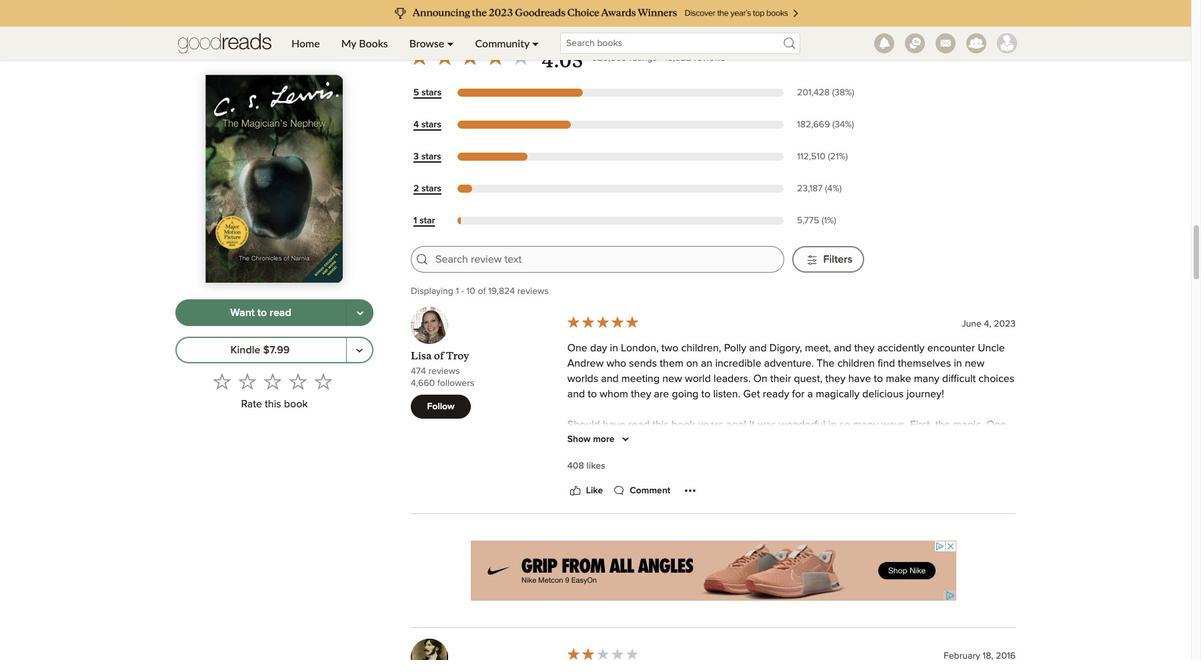Task type: locate. For each thing, give the bounding box(es) containing it.
number of ratings and percentage of total ratings element up 182,669 (34%)
[[795, 87, 865, 99]]

1 vertical spatial reviews
[[518, 287, 549, 297]]

with
[[689, 435, 708, 446]]

reviews inside 525,569 ratings and 19,822 reviews figure
[[694, 54, 726, 63]]

1 vertical spatial have
[[603, 420, 626, 431]]

some
[[745, 512, 771, 523], [922, 512, 948, 523]]

was up that
[[758, 420, 776, 431]]

community for community reviews
[[411, 15, 496, 33]]

2 vertical spatial this
[[762, 451, 779, 461]]

the up provides on the right bottom of the page
[[901, 497, 919, 507]]

1 vertical spatial one
[[987, 420, 1007, 431]]

many up the journey!
[[914, 374, 940, 385]]

terms
[[579, 558, 605, 569]]

0 vertical spatial read
[[270, 308, 291, 318]]

1 vertical spatial but
[[773, 573, 789, 584]]

1 vertical spatial 1
[[456, 287, 459, 297]]

0 vertical spatial 2023
[[994, 320, 1016, 329]]

children, up has
[[709, 497, 749, 507]]

0 vertical spatial one
[[568, 343, 588, 354]]

0 horizontal spatial an
[[701, 359, 713, 369]]

read inside want to read button
[[270, 308, 291, 318]]

0 horizontal spatial they
[[631, 389, 652, 400]]

lisa of troy link
[[411, 350, 469, 363]]

0 horizontal spatial first,
[[737, 451, 759, 461]]

0 vertical spatial more
[[593, 435, 615, 445]]

0 horizontal spatial some
[[745, 512, 771, 523]]

0 vertical spatial but
[[751, 497, 767, 507]]

number of ratings and percentage of total ratings element down (4%)
[[795, 215, 865, 227]]

get
[[744, 389, 760, 400]]

the
[[817, 359, 835, 369], [568, 497, 586, 507], [901, 497, 919, 507]]

new down them
[[663, 374, 682, 385]]

i left can't
[[905, 435, 907, 446]]

of right the lisa
[[434, 350, 444, 363]]

1 ▾ from the left
[[447, 37, 454, 49]]

in inside 2023 reading schedule jan alice in wonderland
[[613, 635, 621, 646]]

meanings
[[810, 512, 856, 523]]

number of ratings and percentage of total ratings element for 1 star
[[795, 215, 865, 227]]

new down never
[[670, 466, 690, 477]]

0 horizontal spatial very
[[589, 573, 609, 584]]

quest,
[[794, 374, 823, 385]]

1 vertical spatial fantasy
[[895, 451, 928, 461]]

(4%)
[[825, 184, 842, 193]]

this right rate
[[265, 399, 281, 410]]

is left that
[[747, 435, 755, 446]]

Search by book title or ISBN text field
[[561, 33, 801, 54]]

1 horizontal spatial for
[[693, 497, 706, 507]]

1 vertical spatial read
[[629, 420, 650, 431]]

2 horizontal spatial very
[[950, 512, 970, 523]]

1 vertical spatial had
[[949, 497, 966, 507]]

community for community ▾
[[475, 37, 530, 49]]

more up the author
[[593, 435, 615, 445]]

stars for 3 stars
[[421, 152, 441, 161]]

of inside the lisa of troy 474 reviews 4,660 followers
[[434, 350, 444, 363]]

is up all
[[618, 451, 626, 461]]

rate 1 out of 5 image
[[213, 373, 231, 391]]

number of ratings and percentage of total ratings element containing 201,428 (38%)
[[795, 87, 865, 99]]

show
[[568, 435, 591, 445]]

0 vertical spatial is
[[747, 435, 755, 446]]

number of ratings and percentage of total ratings element
[[795, 87, 865, 99], [795, 119, 865, 131], [795, 151, 865, 163], [795, 183, 865, 195], [795, 215, 865, 227]]

1 horizontal spatial have
[[849, 374, 872, 385]]

1 horizontal spatial an
[[859, 497, 870, 507]]

1 horizontal spatial but
[[773, 573, 789, 584]]

biggest
[[596, 435, 631, 446]]

peeves
[[652, 435, 686, 446]]

to inside button
[[258, 308, 267, 318]]

1 number of ratings and percentage of total ratings element from the top
[[795, 87, 865, 99]]

number of ratings and percentage of total ratings element up 112,510 (21%)
[[795, 119, 865, 131]]

an right as
[[859, 497, 870, 507]]

the up laughing
[[568, 497, 586, 507]]

1 horizontal spatial ▾
[[532, 37, 539, 49]]

rating 5 out of 5 image
[[566, 315, 640, 330]]

1 horizontal spatial reviews
[[518, 287, 549, 297]]

2 horizontal spatial reviews
[[694, 54, 726, 63]]

0 vertical spatial also
[[775, 497, 794, 507]]

fantasy up the fear!
[[711, 435, 744, 446]]

525,569 ratings and 19,822 reviews figure
[[592, 50, 726, 66]]

1 horizontal spatial is
[[747, 435, 755, 446]]

delicious
[[863, 389, 904, 400]]

new up the difficult
[[965, 359, 985, 369]]

0 horizontal spatial 2023
[[568, 619, 593, 630]]

but
[[751, 497, 767, 507], [773, 573, 789, 584]]

meet,
[[805, 343, 832, 354]]

number of ratings and percentage of total ratings element containing 182,669 (34%)
[[795, 119, 865, 131]]

children, up "on" at the right of page
[[682, 343, 722, 354]]

community reviews
[[411, 15, 557, 33]]

stars right 2
[[422, 184, 442, 193]]

0 vertical spatial first,
[[911, 420, 933, 431]]

1 vertical spatial they
[[826, 374, 846, 385]]

1 left -
[[456, 287, 459, 297]]

0 horizontal spatial had
[[831, 466, 849, 477]]

0 horizontal spatial fantasy
[[711, 435, 744, 446]]

but down the were
[[773, 573, 789, 584]]

▾ for community ▾
[[532, 37, 539, 49]]

more inside should have read this book years ago! it was wonderful in so many ways. first, the magic. one of my biggest pet peeves with fantasy is that i am not a visual person so i can't envision what the author is describing. never fear! first, this book was more realistic fantasy so you didn't have to imagine all sorts of new inventions. second, the book had illustrations.
[[829, 451, 853, 461]]

an right "on" at the right of page
[[701, 359, 713, 369]]

19,822 reviews
[[665, 54, 726, 63]]

some right has
[[745, 512, 771, 523]]

so left you on the right of the page
[[931, 451, 942, 461]]

this up peeves
[[653, 420, 669, 431]]

of right the rest
[[942, 558, 951, 569]]

▾ right the browse
[[447, 37, 454, 49]]

0 horizontal spatial for
[[592, 527, 604, 538]]

2023
[[994, 320, 1016, 329], [568, 619, 593, 630]]

have down what
[[993, 451, 1016, 461]]

3 number of ratings and percentage of total ratings element from the top
[[795, 151, 865, 163]]

profile image for lisa of troy. image
[[411, 307, 448, 345]]

4,
[[985, 320, 992, 329]]

0 horizontal spatial ▾
[[447, 37, 454, 49]]

and up whom
[[601, 374, 619, 385]]

1 vertical spatial also
[[704, 512, 723, 523]]

discover the winners for the best books of the year in the 2023 goodreads choice awards image
[[111, 0, 1081, 27]]

meeting
[[622, 374, 660, 385]]

they up "magically"
[[826, 374, 846, 385]]

1 vertical spatial for
[[693, 497, 706, 507]]

thought.
[[607, 527, 646, 538]]

1 horizontal spatial more
[[829, 451, 853, 461]]

very down the me
[[950, 512, 970, 523]]

0 vertical spatial reviews
[[694, 54, 726, 63]]

1
[[414, 216, 417, 225], [456, 287, 459, 297]]

5,775 (1%)
[[798, 216, 837, 225]]

1 vertical spatial this
[[653, 420, 669, 431]]

action
[[612, 573, 640, 584]]

0 horizontal spatial read
[[270, 308, 291, 318]]

0 horizontal spatial more
[[593, 435, 615, 445]]

rating 4.05 out of 5 image
[[407, 44, 534, 70]]

on
[[754, 374, 768, 385]]

3 stars from the top
[[421, 152, 441, 161]]

0 vertical spatial very
[[950, 512, 970, 523]]

deeper
[[773, 512, 807, 523]]

also up the deeper
[[775, 497, 794, 507]]

and up children
[[834, 343, 852, 354]]

5 number of ratings and percentage of total ratings element from the top
[[795, 215, 865, 227]]

4 stars from the top
[[422, 184, 442, 193]]

community down 'community reviews'
[[475, 37, 530, 49]]

kindle $7.99
[[231, 345, 290, 356]]

1 horizontal spatial read
[[629, 420, 650, 431]]

as
[[845, 497, 856, 507]]

have up biggest
[[603, 420, 626, 431]]

1 horizontal spatial very
[[681, 589, 702, 599]]

ending
[[923, 573, 955, 584]]

children,
[[682, 343, 722, 354], [709, 497, 749, 507]]

1 horizontal spatial also
[[775, 497, 794, 507]]

many
[[914, 374, 940, 385], [854, 420, 879, 431]]

it right times.
[[695, 512, 701, 523]]

1 horizontal spatial the
[[817, 359, 835, 369]]

uncle
[[978, 343, 1005, 354]]

0 horizontal spatial also
[[704, 512, 723, 523]]

stars right 4
[[421, 120, 442, 129]]

0 vertical spatial community
[[411, 15, 496, 33]]

to up the like button
[[568, 466, 577, 477]]

schedule
[[637, 619, 680, 630]]

second,
[[746, 466, 784, 477]]

read for to
[[270, 308, 291, 318]]

number of ratings and percentage of total ratings element for 5 stars
[[795, 87, 865, 99]]

children, inside the book was appropriate for children, but i also enjoyed it as an adult. the book had me laughing quite a few times. it also has some deeper meanings and provides some very good food for thought.
[[709, 497, 749, 507]]

a down quest,
[[808, 389, 813, 400]]

rating 0 out of 5 group
[[209, 369, 336, 395]]

ago!
[[726, 420, 747, 431]]

and down adult. at the bottom of the page
[[858, 512, 876, 523]]

0 horizontal spatial i
[[769, 497, 772, 507]]

one up andrew
[[568, 343, 588, 354]]

to right the want
[[258, 308, 267, 318]]

number of ratings and percentage of total ratings element containing 5,775 (1%)
[[795, 215, 865, 227]]

children, for for
[[709, 497, 749, 507]]

a inside one day in london, two children, polly and digory, meet, and they accidently encounter uncle andrew who sends them on an incredible adventure. the children find themselves in new worlds and meeting new world leaders. on their quest, they have to make many difficult choices and to whom they are going to listen. get ready for a magically delicious journey!
[[808, 389, 813, 400]]

and down 'however,'
[[885, 573, 902, 584]]

2 horizontal spatial i
[[905, 435, 907, 446]]

number of ratings and percentage of total ratings element for 4 stars
[[795, 119, 865, 131]]

book down rate 4 out of 5 "icon"
[[284, 399, 308, 410]]

(21%)
[[828, 152, 848, 161]]

sends
[[629, 359, 657, 369]]

one day in london, two children, polly and digory, meet, and they accidently encounter uncle andrew who sends them on an incredible adventure. the children find themselves in new worlds and meeting new world leaders. on their quest, they have to make many difficult choices and to whom they are going to listen. get ready for a magically delicious journey!
[[568, 343, 1015, 400]]

2 horizontal spatial they
[[855, 343, 875, 354]]

up
[[568, 589, 580, 599]]

1 horizontal spatial had
[[949, 497, 966, 507]]

rate this book element
[[175, 369, 374, 415]]

2 number of ratings and percentage of total ratings element from the top
[[795, 119, 865, 131]]

short
[[720, 573, 744, 584]]

3
[[414, 152, 419, 161]]

2 horizontal spatial the
[[901, 497, 919, 507]]

so inside in terms of pacing, the first couple of chapters were a bit slow; however, the rest of the book was very action packed. it was a short book but conveyed so much, and the ending perfectly set up the next book. it was very satisfying.
[[840, 573, 851, 584]]

followers
[[438, 379, 475, 389]]

alice
[[587, 635, 610, 646]]

they down the meeting
[[631, 389, 652, 400]]

$7.99
[[263, 345, 290, 356]]

read for have
[[629, 420, 650, 431]]

the down meet,
[[817, 359, 835, 369]]

0 horizontal spatial many
[[854, 420, 879, 431]]

community up browse ▾
[[411, 15, 496, 33]]

0 horizontal spatial one
[[568, 343, 588, 354]]

0 vertical spatial this
[[265, 399, 281, 410]]

slow;
[[833, 558, 856, 569]]

had
[[831, 466, 849, 477], [949, 497, 966, 507]]

1 horizontal spatial fantasy
[[895, 451, 928, 461]]

the right up
[[582, 589, 597, 599]]

1 horizontal spatial 1
[[456, 287, 459, 297]]

0 vertical spatial many
[[914, 374, 940, 385]]

1 vertical spatial more
[[829, 451, 853, 461]]

1 vertical spatial community
[[475, 37, 530, 49]]

for down laughing
[[592, 527, 604, 538]]

me
[[969, 497, 984, 507]]

number of ratings and percentage of total ratings element containing 112,510 (21%)
[[795, 151, 865, 163]]

some right provides on the right bottom of the page
[[922, 512, 948, 523]]

2 vertical spatial reviews
[[429, 367, 460, 377]]

fantasy
[[711, 435, 744, 446], [895, 451, 928, 461]]

4 number of ratings and percentage of total ratings element from the top
[[795, 183, 865, 195]]

a
[[808, 389, 813, 400], [818, 435, 824, 446], [637, 512, 643, 523], [810, 558, 816, 569], [712, 573, 718, 584]]

number of ratings and percentage of total ratings element containing 23,187 (4%)
[[795, 183, 865, 195]]

for down quest,
[[792, 389, 805, 400]]

read inside should have read this book years ago! it was wonderful in so many ways. first, the magic. one of my biggest pet peeves with fantasy is that i am not a visual person so i can't envision what the author is describing. never fear! first, this book was more realistic fantasy so you didn't have to imagine all sorts of new inventions. second, the book had illustrations.
[[629, 420, 650, 431]]

magic.
[[953, 420, 984, 431]]

however,
[[859, 558, 901, 569]]

stars for 4 stars
[[421, 120, 442, 129]]

never
[[683, 451, 711, 461]]

408 likes button
[[568, 460, 606, 473]]

fear!
[[714, 451, 734, 461]]

more down visual
[[829, 451, 853, 461]]

reviews down lisa of troy link
[[429, 367, 460, 377]]

read up pet
[[629, 420, 650, 431]]

have down children
[[849, 374, 872, 385]]

-
[[462, 287, 464, 297]]

but down second,
[[751, 497, 767, 507]]

home
[[292, 37, 320, 49]]

2 some from the left
[[922, 512, 948, 523]]

an
[[701, 359, 713, 369], [859, 497, 870, 507]]

first, up can't
[[911, 420, 933, 431]]

0 vertical spatial an
[[701, 359, 713, 369]]

i down second,
[[769, 497, 772, 507]]

many inside should have read this book years ago! it was wonderful in so many ways. first, the magic. one of my biggest pet peeves with fantasy is that i am not a visual person so i can't envision what the author is describing. never fear! first, this book was more realistic fantasy so you didn't have to imagine all sorts of new inventions. second, the book had illustrations.
[[854, 420, 879, 431]]

children, inside one day in london, two children, polly and digory, meet, and they accidently encounter uncle andrew who sends them on an incredible adventure. the children find themselves in new worlds and meeting new world leaders. on their quest, they have to make many difficult choices and to whom they are going to listen. get ready for a magically delicious journey!
[[682, 343, 722, 354]]

displaying 1 - 10 of 19,824 reviews
[[411, 287, 549, 297]]

0 vertical spatial have
[[849, 374, 872, 385]]

182,669
[[798, 120, 830, 129]]

2 vertical spatial new
[[670, 466, 690, 477]]

0 horizontal spatial reviews
[[429, 367, 460, 377]]

the up envision
[[936, 420, 951, 431]]

0 vertical spatial for
[[792, 389, 805, 400]]

it inside should have read this book years ago! it was wonderful in so many ways. first, the magic. one of my biggest pet peeves with fantasy is that i am not a visual person so i can't envision what the author is describing. never fear! first, this book was more realistic fantasy so you didn't have to imagine all sorts of new inventions. second, the book had illustrations.
[[750, 420, 755, 431]]

1 horizontal spatial this
[[653, 420, 669, 431]]

reading
[[595, 619, 634, 630]]

it inside the book was appropriate for children, but i also enjoyed it as an adult. the book had me laughing quite a few times. it also has some deeper meanings and provides some very good food for thought.
[[695, 512, 701, 523]]

None search field
[[550, 33, 811, 54]]

very
[[950, 512, 970, 523], [589, 573, 609, 584], [681, 589, 702, 599]]

2 stars from the top
[[421, 120, 442, 129]]

so down slow;
[[840, 573, 851, 584]]

1 horizontal spatial many
[[914, 374, 940, 385]]

0 horizontal spatial is
[[618, 451, 626, 461]]

in down reading
[[613, 635, 621, 646]]

also left has
[[704, 512, 723, 523]]

reviews right "19,822" at the top of the page
[[694, 54, 726, 63]]

stars right 5
[[422, 88, 442, 97]]

author
[[585, 451, 616, 461]]

2023 right 4,
[[994, 320, 1016, 329]]

the left the rest
[[904, 558, 919, 569]]

had left the me
[[949, 497, 966, 507]]

many inside one day in london, two children, polly and digory, meet, and they accidently encounter uncle andrew who sends them on an incredible adventure. the children find themselves in new worlds and meeting new world leaders. on their quest, they have to make many difficult choices and to whom they are going to listen. get ready for a magically delicious journey!
[[914, 374, 940, 385]]

1 vertical spatial an
[[859, 497, 870, 507]]

1 vertical spatial children,
[[709, 497, 749, 507]]

also
[[775, 497, 794, 507], [704, 512, 723, 523]]

2 vertical spatial have
[[993, 451, 1016, 461]]

they up children
[[855, 343, 875, 354]]

2 vertical spatial for
[[592, 527, 604, 538]]

a left few
[[637, 512, 643, 523]]

very down terms
[[589, 573, 609, 584]]

one up what
[[987, 420, 1007, 431]]

andrew
[[568, 359, 604, 369]]

rate 5 out of 5 image
[[315, 373, 332, 391]]

first, up second,
[[737, 451, 759, 461]]

and inside the book was appropriate for children, but i also enjoyed it as an adult. the book had me laughing quite a few times. it also has some deeper meanings and provides some very good food for thought.
[[858, 512, 876, 523]]

more inside button
[[593, 435, 615, 445]]

1 horizontal spatial one
[[987, 420, 1007, 431]]

lisa of troy 474 reviews 4,660 followers
[[411, 350, 475, 389]]

one inside should have read this book years ago! it was wonderful in so many ways. first, the magic. one of my biggest pet peeves with fantasy is that i am not a visual person so i can't envision what the author is describing. never fear! first, this book was more realistic fantasy so you didn't have to imagine all sorts of new inventions. second, the book had illustrations.
[[987, 420, 1007, 431]]

0 vertical spatial had
[[831, 466, 849, 477]]

book down like
[[588, 497, 612, 507]]

1 horizontal spatial some
[[922, 512, 948, 523]]

it right ago!
[[750, 420, 755, 431]]

that
[[757, 435, 775, 446]]

(1%)
[[822, 216, 837, 225]]

years
[[698, 420, 724, 431]]

a inside should have read this book years ago! it was wonderful in so many ways. first, the magic. one of my biggest pet peeves with fantasy is that i am not a visual person so i can't envision what the author is describing. never fear! first, this book was more realistic fantasy so you didn't have to imagine all sorts of new inventions. second, the book had illustrations.
[[818, 435, 824, 446]]

to down world
[[702, 389, 711, 400]]

pacing,
[[620, 558, 654, 569]]

provides
[[879, 512, 919, 523]]

1 vertical spatial 2023
[[568, 619, 593, 630]]

but inside in terms of pacing, the first couple of chapters were a bit slow; however, the rest of the book was very action packed. it was a short book but conveyed so much, and the ending perfectly set up the next book. it was very satisfying.
[[773, 573, 789, 584]]

for inside one day in london, two children, polly and digory, meet, and they accidently encounter uncle andrew who sends them on an incredible adventure. the children find themselves in new worlds and meeting new world leaders. on their quest, they have to make many difficult choices and to whom they are going to listen. get ready for a magically delicious journey!
[[792, 389, 805, 400]]

the
[[936, 420, 951, 431], [568, 451, 583, 461], [786, 466, 802, 477], [656, 558, 671, 569], [904, 558, 919, 569], [954, 558, 969, 569], [905, 573, 920, 584], [582, 589, 597, 599]]

1 vertical spatial new
[[663, 374, 682, 385]]

0 horizontal spatial this
[[265, 399, 281, 410]]

reviews
[[694, 54, 726, 63], [518, 287, 549, 297], [429, 367, 460, 377]]

wonderland
[[624, 635, 681, 646]]

number of ratings and percentage of total ratings element up (1%)
[[795, 183, 865, 195]]

1 horizontal spatial they
[[826, 374, 846, 385]]

was down packed.
[[660, 589, 679, 599]]

of down describing. at right
[[658, 466, 667, 477]]

and
[[749, 343, 767, 354], [834, 343, 852, 354], [601, 374, 619, 385], [568, 389, 585, 400], [858, 512, 876, 523], [885, 573, 902, 584]]

1 stars from the top
[[422, 88, 442, 97]]

choices
[[979, 374, 1015, 385]]

they
[[855, 343, 875, 354], [826, 374, 846, 385], [631, 389, 652, 400]]

my books link
[[331, 27, 399, 60]]

2 ▾ from the left
[[532, 37, 539, 49]]

have inside one day in london, two children, polly and digory, meet, and they accidently encounter uncle andrew who sends them on an incredible adventure. the children find themselves in new worlds and meeting new world leaders. on their quest, they have to make many difficult choices and to whom they are going to listen. get ready for a magically delicious journey!
[[849, 374, 872, 385]]

show more button
[[568, 432, 634, 448]]

displaying
[[411, 287, 454, 297]]

times.
[[665, 512, 693, 523]]

worlds
[[568, 374, 599, 385]]

0 vertical spatial children,
[[682, 343, 722, 354]]

2 horizontal spatial for
[[792, 389, 805, 400]]

▾ down reviews
[[532, 37, 539, 49]]



Task type: vqa. For each thing, say whether or not it's contained in the screenshot.
rightmost 'This'
yes



Task type: describe. For each thing, give the bounding box(es) containing it.
jan
[[568, 635, 584, 646]]

so down ways.
[[891, 435, 902, 446]]

1 horizontal spatial 2023
[[994, 320, 1016, 329]]

had inside the book was appropriate for children, but i also enjoyed it as an adult. the book had me laughing quite a few times. it also has some deeper meanings and provides some very good food for thought.
[[949, 497, 966, 507]]

filters
[[824, 254, 853, 265]]

polly
[[724, 343, 747, 354]]

0 vertical spatial new
[[965, 359, 985, 369]]

visual
[[826, 435, 853, 446]]

star
[[420, 216, 435, 225]]

a down couple
[[712, 573, 718, 584]]

an inside the book was appropriate for children, but i also enjoyed it as an adult. the book had me laughing quite a few times. it also has some deeper meanings and provides some very good food for thought.
[[859, 497, 870, 507]]

day
[[590, 343, 607, 354]]

number of ratings and percentage of total ratings element for 3 stars
[[795, 151, 865, 163]]

illustrations.
[[851, 466, 907, 477]]

1 some from the left
[[745, 512, 771, 523]]

who
[[607, 359, 627, 369]]

was inside the book was appropriate for children, but i also enjoyed it as an adult. the book had me laughing quite a few times. it also has some deeper meanings and provides some very good food for thought.
[[615, 497, 633, 507]]

world
[[685, 374, 711, 385]]

review by lisa of troy element
[[411, 307, 1016, 661]]

to inside should have read this book years ago! it was wonderful in so many ways. first, the magic. one of my biggest pet peeves with fantasy is that i am not a visual person so i can't envision what the author is describing. never fear! first, this book was more realistic fantasy so you didn't have to imagine all sorts of new inventions. second, the book had illustrations.
[[568, 466, 577, 477]]

book up perfectly
[[972, 558, 996, 569]]

like
[[586, 487, 603, 496]]

children
[[838, 359, 875, 369]]

and right polly
[[749, 343, 767, 354]]

book left the me
[[922, 497, 946, 507]]

ready
[[763, 389, 790, 400]]

2 horizontal spatial this
[[762, 451, 779, 461]]

in
[[568, 558, 576, 569]]

so up visual
[[840, 420, 851, 431]]

the up packed.
[[656, 558, 671, 569]]

didn't
[[965, 451, 990, 461]]

rating 2 out of 5 image
[[566, 648, 640, 661]]

of right 10
[[478, 287, 486, 297]]

what
[[977, 435, 999, 446]]

a inside the book was appropriate for children, but i also enjoyed it as an adult. the book had me laughing quite a few times. it also has some deeper meanings and provides some very good food for thought.
[[637, 512, 643, 523]]

quite
[[611, 512, 634, 523]]

stars for 2 stars
[[422, 184, 442, 193]]

of left my
[[568, 435, 577, 446]]

their
[[771, 374, 792, 385]]

good
[[973, 512, 998, 523]]

the right second,
[[786, 466, 802, 477]]

of up short
[[729, 558, 738, 569]]

408
[[568, 462, 584, 471]]

in inside should have read this book years ago! it was wonderful in so many ways. first, the magic. one of my biggest pet peeves with fantasy is that i am not a visual person so i can't envision what the author is describing. never fear! first, this book was more realistic fantasy so you didn't have to imagine all sorts of new inventions. second, the book had illustrations.
[[829, 420, 837, 431]]

june 4, 2023
[[962, 320, 1016, 329]]

the left "ending"
[[905, 573, 920, 584]]

was down couple
[[691, 573, 709, 584]]

couple
[[694, 558, 726, 569]]

rate
[[241, 399, 262, 410]]

new inside should have read this book years ago! it was wonderful in so many ways. first, the magic. one of my biggest pet peeves with fantasy is that i am not a visual person so i can't envision what the author is describing. never fear! first, this book was more realistic fantasy so you didn't have to imagine all sorts of new inventions. second, the book had illustrations.
[[670, 466, 690, 477]]

troy
[[446, 350, 469, 363]]

a left bit
[[810, 558, 816, 569]]

0 vertical spatial fantasy
[[711, 435, 744, 446]]

had inside should have read this book years ago! it was wonderful in so many ways. first, the magic. one of my biggest pet peeves with fantasy is that i am not a visual person so i can't envision what the author is describing. never fear! first, this book was more realistic fantasy so you didn't have to imagine all sorts of new inventions. second, the book had illustrations.
[[831, 466, 849, 477]]

5
[[414, 88, 419, 97]]

1 horizontal spatial first,
[[911, 420, 933, 431]]

profile image for j.g. keely. image
[[411, 639, 448, 661]]

community ▾ link
[[465, 27, 550, 60]]

food
[[568, 527, 589, 538]]

accidently
[[878, 343, 925, 354]]

0 horizontal spatial 1
[[414, 216, 417, 225]]

0 horizontal spatial have
[[603, 420, 626, 431]]

it
[[837, 497, 843, 507]]

difficult
[[943, 374, 976, 385]]

reviews inside the lisa of troy 474 reviews 4,660 followers
[[429, 367, 460, 377]]

bit
[[818, 558, 830, 569]]

children, for two
[[682, 343, 722, 354]]

1 horizontal spatial i
[[778, 435, 780, 446]]

should have read this book years ago! it was wonderful in so many ways. first, the magic. one of my biggest pet peeves with fantasy is that i am not a visual person so i can't envision what the author is describing. never fear! first, this book was more realistic fantasy so you didn't have to imagine all sorts of new inventions. second, the book had illustrations.
[[568, 420, 1016, 477]]

of up action
[[608, 558, 617, 569]]

0 horizontal spatial the
[[568, 497, 586, 507]]

0 vertical spatial they
[[855, 343, 875, 354]]

conveyed
[[791, 573, 837, 584]]

can't
[[910, 435, 932, 446]]

sorts
[[633, 466, 655, 477]]

to down "worlds"
[[588, 389, 597, 400]]

10
[[467, 287, 476, 297]]

23,187
[[798, 184, 823, 193]]

1 vertical spatial first,
[[737, 451, 759, 461]]

19,822
[[665, 54, 692, 63]]

envision
[[935, 435, 974, 446]]

2 horizontal spatial have
[[993, 451, 1016, 461]]

first
[[674, 558, 691, 569]]

book up the enjoyed
[[804, 466, 828, 477]]

packed.
[[643, 573, 680, 584]]

Search review text search field
[[436, 252, 776, 268]]

london,
[[621, 343, 659, 354]]

2
[[414, 184, 419, 193]]

and down "worlds"
[[568, 389, 585, 400]]

525,569 ratings
[[592, 54, 657, 63]]

3 stars
[[414, 152, 441, 161]]

was down not at right bottom
[[808, 451, 826, 461]]

average rating of 4.05 stars. figure
[[407, 44, 592, 74]]

525,569
[[592, 54, 627, 63]]

am
[[783, 435, 797, 446]]

rate 3 out of 5 image
[[264, 373, 281, 391]]

it down first
[[682, 573, 688, 584]]

2023 inside 2023 reading schedule jan alice in wonderland
[[568, 619, 593, 630]]

the up 408
[[568, 451, 583, 461]]

stars for 5 stars
[[422, 88, 442, 97]]

the up perfectly
[[954, 558, 969, 569]]

and inside in terms of pacing, the first couple of chapters were a bit slow; however, the rest of the book was very action packed. it was a short book but conveyed so much, and the ending perfectly set up the next book. it was very satisfying.
[[885, 573, 902, 584]]

much,
[[854, 573, 882, 584]]

home image
[[178, 27, 272, 60]]

my books
[[341, 37, 388, 49]]

number of ratings and percentage of total ratings element for 2 stars
[[795, 183, 865, 195]]

ratings
[[630, 54, 657, 63]]

are
[[654, 389, 669, 400]]

5 stars
[[414, 88, 442, 97]]

advertisement region
[[471, 541, 956, 601]]

find
[[878, 359, 896, 369]]

in up the difficult
[[954, 359, 963, 369]]

but inside the book was appropriate for children, but i also enjoyed it as an adult. the book had me laughing quite a few times. it also has some deeper meanings and provides some very good food for thought.
[[751, 497, 767, 507]]

two
[[662, 343, 679, 354]]

describing.
[[628, 451, 680, 461]]

4,660
[[411, 379, 435, 389]]

rate 2 out of 5 image
[[239, 373, 256, 391]]

112,510
[[798, 152, 826, 161]]

you
[[945, 451, 962, 461]]

23,187 (4%)
[[798, 184, 842, 193]]

it down packed.
[[652, 589, 658, 599]]

book up peeves
[[672, 420, 696, 431]]

rate 4 out of 5 image
[[289, 373, 307, 391]]

likes
[[587, 462, 606, 471]]

home link
[[281, 27, 331, 60]]

one inside one day in london, two children, polly and digory, meet, and they accidently encounter uncle andrew who sends them on an incredible adventure. the children find themselves in new worlds and meeting new world leaders. on their quest, they have to make many difficult choices and to whom they are going to listen. get ready for a magically delicious journey!
[[568, 343, 588, 354]]

was up up
[[568, 573, 586, 584]]

i inside the book was appropriate for children, but i also enjoyed it as an adult. the book had me laughing quite a few times. it also has some deeper meanings and provides some very good food for thought.
[[769, 497, 772, 507]]

book down 'chapters'
[[747, 573, 771, 584]]

going
[[672, 389, 699, 400]]

has
[[726, 512, 742, 523]]

1 vertical spatial very
[[589, 573, 609, 584]]

19,824
[[488, 287, 515, 297]]

on
[[687, 359, 699, 369]]

few
[[645, 512, 662, 523]]

themselves
[[898, 359, 952, 369]]

community ▾
[[475, 37, 539, 49]]

review by j.g. keely element
[[411, 639, 1016, 661]]

1 vertical spatial is
[[618, 451, 626, 461]]

book down 'am' on the right bottom of the page
[[781, 451, 805, 461]]

in right "day"
[[610, 343, 618, 354]]

2 vertical spatial very
[[681, 589, 702, 599]]

incredible
[[716, 359, 762, 369]]

june
[[962, 320, 982, 329]]

▾ for browse ▾
[[447, 37, 454, 49]]

profile image for test dummy. image
[[998, 33, 1018, 53]]

want
[[230, 308, 255, 318]]

enjoyed
[[796, 497, 834, 507]]

very inside the book was appropriate for children, but i also enjoyed it as an adult. the book had me laughing quite a few times. it also has some deeper meanings and provides some very good food for thought.
[[950, 512, 970, 523]]

journey!
[[907, 389, 945, 400]]

an inside one day in london, two children, polly and digory, meet, and they accidently encounter uncle andrew who sends them on an incredible adventure. the children find themselves in new worlds and meeting new world leaders. on their quest, they have to make many difficult choices and to whom they are going to listen. get ready for a magically delicious journey!
[[701, 359, 713, 369]]

the inside one day in london, two children, polly and digory, meet, and they accidently encounter uncle andrew who sends them on an incredible adventure. the children find themselves in new worlds and meeting new world leaders. on their quest, they have to make many difficult choices and to whom they are going to listen. get ready for a magically delicious journey!
[[817, 359, 835, 369]]

474
[[411, 367, 426, 377]]

to up delicious
[[874, 374, 884, 385]]



